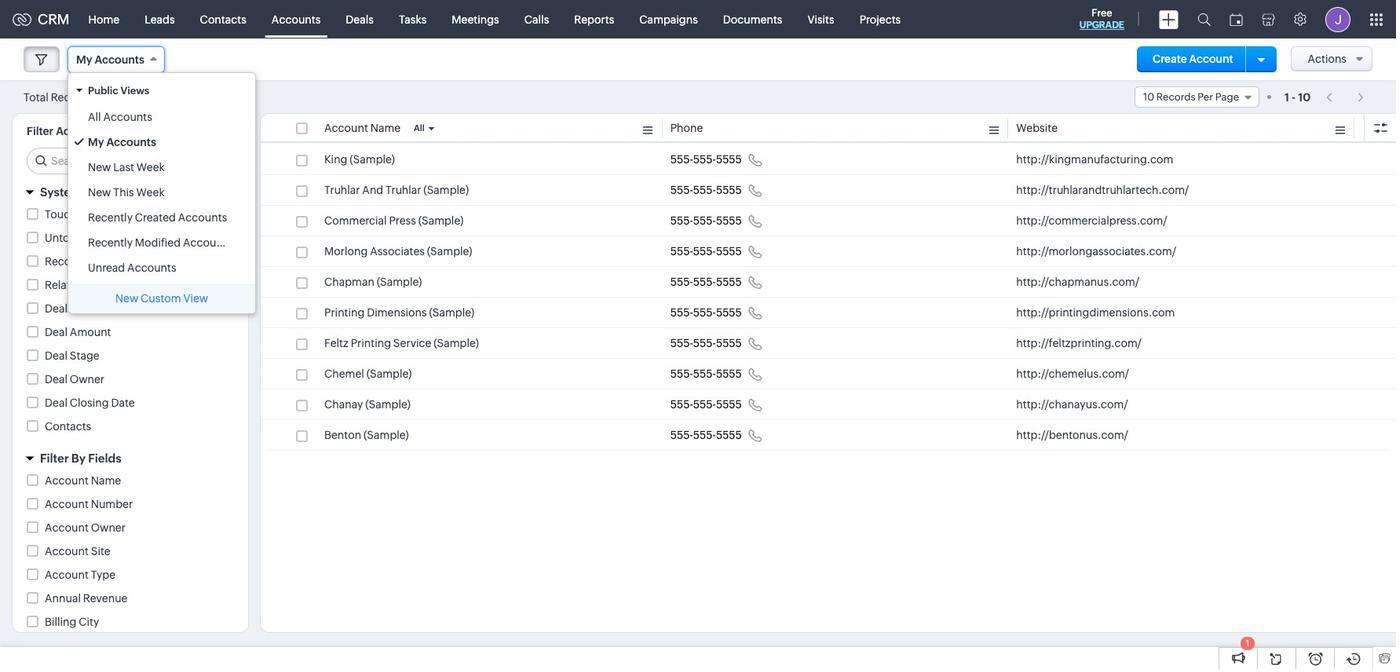 Task type: vqa. For each thing, say whether or not it's contained in the screenshot.
NEW for New Custom View
yes



Task type: locate. For each thing, give the bounding box(es) containing it.
http://chapmanus.com/
[[1017, 276, 1140, 288]]

new down related records action
[[115, 292, 138, 305]]

account up per
[[1190, 53, 1234, 65]]

1 horizontal spatial account name
[[324, 122, 401, 134]]

recently modified accounts
[[88, 236, 232, 249]]

action up related records action
[[84, 255, 118, 268]]

per
[[1198, 91, 1214, 103]]

king
[[324, 153, 348, 166]]

deals
[[346, 13, 374, 26], [45, 302, 73, 315]]

public views
[[88, 85, 150, 97]]

0 horizontal spatial truhlar
[[324, 184, 360, 196]]

deals down 'related'
[[45, 302, 73, 315]]

deal closing date
[[45, 397, 135, 409]]

create menu image
[[1160, 10, 1179, 29]]

account name down filter by fields
[[45, 475, 121, 487]]

press
[[389, 214, 416, 227]]

http://truhlarandtruhlartech.com/
[[1017, 184, 1190, 196]]

1 horizontal spatial 1
[[1285, 91, 1290, 103]]

records
[[51, 91, 93, 103], [1157, 91, 1196, 103], [92, 208, 134, 221], [105, 232, 147, 244], [86, 279, 128, 291]]

5555 for http://chapmanus.com/
[[716, 276, 742, 288]]

5555 for http://truhlarandtruhlartech.com/
[[716, 184, 742, 196]]

7 5555 from the top
[[716, 337, 742, 350]]

owner for account owner
[[91, 522, 126, 534]]

billing city
[[45, 616, 99, 629]]

touched
[[45, 208, 90, 221]]

1 horizontal spatial contacts
[[200, 13, 247, 26]]

deals link
[[333, 0, 386, 38]]

records for untouched
[[105, 232, 147, 244]]

0 vertical spatial action
[[84, 255, 118, 268]]

1 horizontal spatial name
[[371, 122, 401, 134]]

http://chemelus.com/ link
[[1017, 366, 1130, 382]]

deal up deal stage
[[45, 326, 68, 339]]

5 5555 from the top
[[716, 276, 742, 288]]

3 5555 from the top
[[716, 214, 742, 227]]

2 5555 from the top
[[716, 184, 742, 196]]

1 vertical spatial 1
[[1247, 639, 1250, 648]]

name down fields
[[91, 475, 121, 487]]

10 inside field
[[1144, 91, 1155, 103]]

recently for recently created accounts
[[88, 211, 133, 224]]

my left by
[[88, 136, 104, 148]]

0 horizontal spatial all
[[88, 111, 101, 123]]

3 555-555-5555 from the top
[[671, 214, 742, 227]]

new last week
[[88, 161, 165, 174]]

calendar image
[[1230, 13, 1244, 26]]

contacts down closing
[[45, 420, 91, 433]]

printing up chemel (sample) link
[[351, 337, 391, 350]]

deal down deal owner
[[45, 397, 68, 409]]

king (sample) link
[[324, 152, 395, 167]]

morlong
[[324, 245, 368, 258]]

filter down total
[[27, 125, 54, 137]]

8 5555 from the top
[[716, 368, 742, 380]]

deal for deal closing date
[[45, 397, 68, 409]]

0 vertical spatial my
[[76, 53, 92, 66]]

printing dimensions (sample)
[[324, 306, 475, 319]]

10 555-555-5555 from the top
[[671, 429, 742, 442]]

account up account owner
[[45, 498, 89, 511]]

1 vertical spatial my
[[88, 136, 104, 148]]

home
[[88, 13, 120, 26]]

contacts right leads "link"
[[200, 13, 247, 26]]

records up unread accounts
[[105, 232, 147, 244]]

by
[[108, 125, 121, 137]]

10 up all accounts
[[95, 92, 107, 103]]

3 deal from the top
[[45, 373, 68, 386]]

10 5555 from the top
[[716, 429, 742, 442]]

5555 for http://morlongassociates.com/
[[716, 245, 742, 258]]

(sample)
[[350, 153, 395, 166], [424, 184, 469, 196], [418, 214, 464, 227], [427, 245, 473, 258], [377, 276, 422, 288], [429, 306, 475, 319], [434, 337, 479, 350], [367, 368, 412, 380], [366, 398, 411, 411], [364, 429, 409, 442]]

http://feltzprinting.com/
[[1017, 337, 1142, 350]]

name up king (sample)
[[371, 122, 401, 134]]

1 vertical spatial account name
[[45, 475, 121, 487]]

account name for account number
[[45, 475, 121, 487]]

owner down number
[[91, 522, 126, 534]]

1 vertical spatial new
[[88, 186, 111, 199]]

visits
[[808, 13, 835, 26]]

benton (sample)
[[324, 429, 409, 442]]

records for 10
[[1157, 91, 1196, 103]]

(sample) right associates
[[427, 245, 473, 258]]

all up truhlar and truhlar (sample) at the left
[[414, 123, 425, 133]]

555-555-5555 for feltz printing service (sample)
[[671, 337, 742, 350]]

my inside my accounts field
[[76, 53, 92, 66]]

10 down create on the top
[[1144, 91, 1155, 103]]

555-555-5555
[[671, 153, 742, 166], [671, 184, 742, 196], [671, 214, 742, 227], [671, 245, 742, 258], [671, 276, 742, 288], [671, 306, 742, 319], [671, 337, 742, 350], [671, 368, 742, 380], [671, 398, 742, 411], [671, 429, 742, 442]]

1 vertical spatial deals
[[45, 302, 73, 315]]

contacts
[[200, 13, 247, 26], [45, 420, 91, 433]]

account name
[[324, 122, 401, 134], [45, 475, 121, 487]]

actions
[[1308, 53, 1347, 65]]

recently
[[88, 211, 133, 224], [88, 236, 133, 249]]

9 5555 from the top
[[716, 398, 742, 411]]

0 vertical spatial week
[[137, 161, 165, 174]]

associates
[[370, 245, 425, 258]]

5555 for http://printingdimensions.com
[[716, 306, 742, 319]]

(sample) up printing dimensions (sample) link
[[377, 276, 422, 288]]

amount
[[70, 326, 111, 339]]

create account
[[1153, 53, 1234, 65]]

truhlar left and
[[324, 184, 360, 196]]

2 555-555-5555 from the top
[[671, 184, 742, 196]]

5 555-555-5555 from the top
[[671, 276, 742, 288]]

recently for recently modified accounts
[[88, 236, 133, 249]]

account down by
[[45, 475, 89, 487]]

truhlar up press
[[386, 184, 422, 196]]

7 555-555-5555 from the top
[[671, 337, 742, 350]]

deal owner
[[45, 373, 105, 386]]

1 vertical spatial filter
[[40, 452, 69, 465]]

555-555-5555 for morlong associates (sample)
[[671, 245, 742, 258]]

1 vertical spatial name
[[91, 475, 121, 487]]

1 horizontal spatial action
[[130, 279, 164, 291]]

all inside public views region
[[88, 111, 101, 123]]

8 555-555-5555 from the top
[[671, 368, 742, 380]]

1 vertical spatial recently
[[88, 236, 133, 249]]

search image
[[1198, 13, 1212, 26]]

meetings link
[[439, 0, 512, 38]]

0 vertical spatial new
[[88, 161, 111, 174]]

commercial press (sample) link
[[324, 213, 464, 229]]

0 vertical spatial my accounts
[[76, 53, 145, 66]]

0 horizontal spatial account name
[[45, 475, 121, 487]]

row group
[[261, 145, 1397, 451]]

calls
[[525, 13, 549, 26]]

reports
[[575, 13, 615, 26]]

week
[[137, 161, 165, 174], [136, 186, 165, 199]]

filter inside dropdown button
[[40, 452, 69, 465]]

accounts link
[[259, 0, 333, 38]]

1 week from the top
[[137, 161, 165, 174]]

chanay
[[324, 398, 363, 411]]

filter left by
[[40, 452, 69, 465]]

0 vertical spatial filter
[[27, 125, 54, 137]]

my up 'public'
[[76, 53, 92, 66]]

1 vertical spatial my accounts
[[88, 136, 156, 148]]

and
[[362, 184, 384, 196]]

1 horizontal spatial 10
[[1144, 91, 1155, 103]]

create menu element
[[1150, 0, 1189, 38]]

6 5555 from the top
[[716, 306, 742, 319]]

1 vertical spatial action
[[130, 279, 164, 291]]

account number
[[45, 498, 133, 511]]

annual
[[45, 592, 81, 605]]

printing down 'chapman'
[[324, 306, 365, 319]]

http://feltzprinting.com/ link
[[1017, 335, 1142, 351]]

this
[[113, 186, 134, 199]]

filters
[[131, 185, 166, 199]]

555-555-5555 for printing dimensions (sample)
[[671, 306, 742, 319]]

http://commercialpress.com/
[[1017, 214, 1168, 227]]

0 vertical spatial owner
[[70, 373, 105, 386]]

my accounts up 'last'
[[88, 136, 156, 148]]

benton
[[324, 429, 362, 442]]

deal left stage
[[45, 350, 68, 362]]

2 recently from the top
[[88, 236, 133, 249]]

new this week
[[88, 186, 165, 199]]

555-555-5555 for chapman (sample)
[[671, 276, 742, 288]]

0 vertical spatial account name
[[324, 122, 401, 134]]

my accounts up 'public'
[[76, 53, 145, 66]]

account name up king (sample)
[[324, 122, 401, 134]]

http://kingmanufacturing.com
[[1017, 153, 1174, 166]]

profile element
[[1317, 0, 1361, 38]]

1 vertical spatial owner
[[91, 522, 126, 534]]

2 deal from the top
[[45, 350, 68, 362]]

new for new this week
[[88, 186, 111, 199]]

new left 'this'
[[88, 186, 111, 199]]

recently up untouched records
[[88, 211, 133, 224]]

9 555-555-5555 from the top
[[671, 398, 742, 411]]

1 horizontal spatial all
[[414, 123, 425, 133]]

1 horizontal spatial deals
[[346, 13, 374, 26]]

1 555-555-5555 from the top
[[671, 153, 742, 166]]

commercial press (sample)
[[324, 214, 464, 227]]

(sample) right service
[[434, 337, 479, 350]]

new for new last week
[[88, 161, 111, 174]]

10 inside total records 10
[[95, 92, 107, 103]]

accounts left by
[[56, 125, 106, 137]]

1 horizontal spatial truhlar
[[386, 184, 422, 196]]

my accounts
[[76, 53, 145, 66], [88, 136, 156, 148]]

10 right -
[[1299, 91, 1311, 103]]

0 horizontal spatial contacts
[[45, 420, 91, 433]]

free
[[1092, 7, 1113, 19]]

1 - 10
[[1285, 91, 1311, 103]]

all for all
[[414, 123, 425, 133]]

http://bentonus.com/
[[1017, 429, 1129, 442]]

records up filter accounts by
[[51, 91, 93, 103]]

0 horizontal spatial 1
[[1247, 639, 1250, 648]]

(sample) up and
[[350, 153, 395, 166]]

4 5555 from the top
[[716, 245, 742, 258]]

1 5555 from the top
[[716, 153, 742, 166]]

my
[[76, 53, 92, 66], [88, 136, 104, 148]]

Search text field
[[27, 148, 236, 174]]

deal down deal stage
[[45, 373, 68, 386]]

records inside field
[[1157, 91, 1196, 103]]

0 horizontal spatial name
[[91, 475, 121, 487]]

chemel
[[324, 368, 364, 380]]

(sample) down chemel (sample)
[[366, 398, 411, 411]]

campaigns
[[640, 13, 698, 26]]

0 vertical spatial recently
[[88, 211, 133, 224]]

action up custom
[[130, 279, 164, 291]]

(sample) down feltz printing service (sample)
[[367, 368, 412, 380]]

create
[[1153, 53, 1188, 65]]

2 horizontal spatial 10
[[1299, 91, 1311, 103]]

accounts down modified
[[127, 262, 176, 274]]

0 vertical spatial name
[[371, 122, 401, 134]]

tasks link
[[386, 0, 439, 38]]

2 week from the top
[[136, 186, 165, 199]]

account
[[1190, 53, 1234, 65], [324, 122, 368, 134], [45, 475, 89, 487], [45, 498, 89, 511], [45, 522, 89, 534], [45, 545, 89, 558], [45, 569, 89, 581]]

printing
[[324, 306, 365, 319], [351, 337, 391, 350]]

calls link
[[512, 0, 562, 38]]

owner
[[70, 373, 105, 386], [91, 522, 126, 534]]

records down defined
[[92, 208, 134, 221]]

owner up closing
[[70, 373, 105, 386]]

week for new this week
[[136, 186, 165, 199]]

http://printingdimensions.com
[[1017, 306, 1176, 319]]

all
[[88, 111, 101, 123], [414, 123, 425, 133]]

new for new custom view
[[115, 292, 138, 305]]

records down "unread"
[[86, 279, 128, 291]]

6 555-555-5555 from the top
[[671, 306, 742, 319]]

4 deal from the top
[[45, 397, 68, 409]]

4 555-555-5555 from the top
[[671, 245, 742, 258]]

deals left tasks
[[346, 13, 374, 26]]

public views button
[[68, 77, 255, 104]]

new left 'last'
[[88, 161, 111, 174]]

morlong associates (sample)
[[324, 245, 473, 258]]

0 horizontal spatial action
[[84, 255, 118, 268]]

deal
[[45, 326, 68, 339], [45, 350, 68, 362], [45, 373, 68, 386], [45, 397, 68, 409]]

city
[[79, 616, 99, 629]]

0 vertical spatial contacts
[[200, 13, 247, 26]]

records for related
[[86, 279, 128, 291]]

0 horizontal spatial 10
[[95, 92, 107, 103]]

2 vertical spatial new
[[115, 292, 138, 305]]

week up "filters"
[[137, 161, 165, 174]]

0 horizontal spatial deals
[[45, 302, 73, 315]]

10
[[1299, 91, 1311, 103], [1144, 91, 1155, 103], [95, 92, 107, 103]]

all up filter accounts by
[[88, 111, 101, 123]]

1 deal from the top
[[45, 326, 68, 339]]

records left per
[[1157, 91, 1196, 103]]

chemel (sample)
[[324, 368, 412, 380]]

accounts up public views
[[95, 53, 145, 66]]

2 truhlar from the left
[[386, 184, 422, 196]]

recently up "unread"
[[88, 236, 133, 249]]

5555 for http://kingmanufacturing.com
[[716, 153, 742, 166]]

profile image
[[1326, 7, 1351, 32]]

0 vertical spatial 1
[[1285, 91, 1290, 103]]

1 recently from the top
[[88, 211, 133, 224]]

row group containing king (sample)
[[261, 145, 1397, 451]]

accounts right created
[[178, 211, 227, 224]]

meetings
[[452, 13, 499, 26]]

printing dimensions (sample) link
[[324, 305, 475, 321]]

1 vertical spatial printing
[[351, 337, 391, 350]]

1 vertical spatial week
[[136, 186, 165, 199]]

5555 for http://bentonus.com/
[[716, 429, 742, 442]]

week up created
[[136, 186, 165, 199]]

name for all
[[371, 122, 401, 134]]

1 vertical spatial contacts
[[45, 420, 91, 433]]

accounts
[[272, 13, 321, 26], [95, 53, 145, 66], [103, 111, 152, 123], [56, 125, 106, 137], [106, 136, 156, 148], [178, 211, 227, 224], [183, 236, 232, 249], [127, 262, 176, 274]]

navigation
[[1319, 86, 1373, 108]]

all for all accounts
[[88, 111, 101, 123]]



Task type: describe. For each thing, give the bounding box(es) containing it.
projects
[[860, 13, 901, 26]]

(sample) down the 'chanay (sample)'
[[364, 429, 409, 442]]

1 truhlar from the left
[[324, 184, 360, 196]]

account owner
[[45, 522, 126, 534]]

defined
[[84, 185, 129, 199]]

my inside public views region
[[88, 136, 104, 148]]

phone
[[671, 122, 703, 134]]

http://commercialpress.com/ link
[[1017, 213, 1168, 229]]

(sample) up commercial press (sample)
[[424, 184, 469, 196]]

account up account site
[[45, 522, 89, 534]]

555-555-5555 for chemel (sample)
[[671, 368, 742, 380]]

filter by fields button
[[13, 445, 248, 472]]

system defined filters
[[40, 185, 166, 199]]

0 vertical spatial deals
[[346, 13, 374, 26]]

king (sample)
[[324, 153, 395, 166]]

http://kingmanufacturing.com link
[[1017, 152, 1174, 167]]

555-555-5555 for truhlar and truhlar (sample)
[[671, 184, 742, 196]]

555-555-5555 for benton (sample)
[[671, 429, 742, 442]]

custom
[[141, 292, 181, 305]]

by
[[71, 452, 86, 465]]

leads link
[[132, 0, 187, 38]]

public views region
[[68, 104, 255, 280]]

all accounts
[[88, 111, 152, 123]]

(sample) inside "link"
[[366, 398, 411, 411]]

projects link
[[847, 0, 914, 38]]

records for touched
[[92, 208, 134, 221]]

reports link
[[562, 0, 627, 38]]

accounts inside field
[[95, 53, 145, 66]]

account type
[[45, 569, 116, 581]]

account up the annual
[[45, 569, 89, 581]]

untouched
[[45, 232, 102, 244]]

new custom view link
[[68, 285, 255, 313]]

total
[[24, 91, 49, 103]]

modified
[[135, 236, 181, 249]]

filter for filter accounts by
[[27, 125, 54, 137]]

system
[[40, 185, 82, 199]]

fields
[[88, 452, 121, 465]]

10 for total records 10
[[95, 92, 107, 103]]

visits link
[[795, 0, 847, 38]]

555-555-5555 for king (sample)
[[671, 153, 742, 166]]

views
[[121, 85, 150, 97]]

My Accounts field
[[68, 46, 165, 73]]

deal for deal amount
[[45, 326, 68, 339]]

chanay (sample)
[[324, 398, 411, 411]]

owner for deal owner
[[70, 373, 105, 386]]

1 for 1
[[1247, 639, 1250, 648]]

5555 for http://chanayus.com/
[[716, 398, 742, 411]]

accounts up by
[[103, 111, 152, 123]]

crm
[[38, 11, 70, 27]]

service
[[393, 337, 432, 350]]

search element
[[1189, 0, 1221, 38]]

0 vertical spatial printing
[[324, 306, 365, 319]]

deal stage
[[45, 350, 100, 362]]

account up account type
[[45, 545, 89, 558]]

account up king
[[324, 122, 368, 134]]

benton (sample) link
[[324, 427, 409, 443]]

account name for all
[[324, 122, 401, 134]]

deal for deal stage
[[45, 350, 68, 362]]

record action
[[45, 255, 118, 268]]

last
[[113, 161, 134, 174]]

1 for 1 - 10
[[1285, 91, 1290, 103]]

(sample) up service
[[429, 306, 475, 319]]

my accounts inside public views region
[[88, 136, 156, 148]]

5555 for http://chemelus.com/
[[716, 368, 742, 380]]

-
[[1292, 91, 1297, 103]]

name for account number
[[91, 475, 121, 487]]

feltz printing service (sample) link
[[324, 335, 479, 351]]

http://chemelus.com/
[[1017, 368, 1130, 380]]

filter for filter by fields
[[40, 452, 69, 465]]

documents
[[723, 13, 783, 26]]

10 Records Per Page field
[[1135, 86, 1260, 108]]

home link
[[76, 0, 132, 38]]

free upgrade
[[1080, 7, 1125, 31]]

site
[[91, 545, 111, 558]]

chemel (sample) link
[[324, 366, 412, 382]]

website
[[1017, 122, 1058, 134]]

record
[[45, 255, 82, 268]]

filter by fields
[[40, 452, 121, 465]]

http://printingdimensions.com link
[[1017, 305, 1176, 321]]

chapman (sample) link
[[324, 274, 422, 290]]

truhlar and truhlar (sample) link
[[324, 182, 469, 198]]

unread
[[88, 262, 125, 274]]

deal for deal owner
[[45, 373, 68, 386]]

accounts up the new last week
[[106, 136, 156, 148]]

my accounts inside my accounts field
[[76, 53, 145, 66]]

create account button
[[1138, 46, 1250, 72]]

5555 for http://commercialpress.com/
[[716, 214, 742, 227]]

(sample) right press
[[418, 214, 464, 227]]

555-555-5555 for commercial press (sample)
[[671, 214, 742, 227]]

revenue
[[83, 592, 128, 605]]

logo image
[[13, 13, 31, 26]]

campaigns link
[[627, 0, 711, 38]]

related records action
[[45, 279, 164, 291]]

dimensions
[[367, 306, 427, 319]]

recently created accounts
[[88, 211, 227, 224]]

records for total
[[51, 91, 93, 103]]

10 for 1 - 10
[[1299, 91, 1311, 103]]

annual revenue
[[45, 592, 128, 605]]

date
[[111, 397, 135, 409]]

chapman
[[324, 276, 375, 288]]

http://chanayus.com/ link
[[1017, 397, 1129, 412]]

accounts right modified
[[183, 236, 232, 249]]

account inside button
[[1190, 53, 1234, 65]]

10 records per page
[[1144, 91, 1240, 103]]

public
[[88, 85, 118, 97]]

contacts inside "link"
[[200, 13, 247, 26]]

accounts left deals link
[[272, 13, 321, 26]]

http://morlongassociates.com/
[[1017, 245, 1177, 258]]

billing
[[45, 616, 77, 629]]

upgrade
[[1080, 20, 1125, 31]]

tasks
[[399, 13, 427, 26]]

555-555-5555 for chanay (sample)
[[671, 398, 742, 411]]

account site
[[45, 545, 111, 558]]

feltz
[[324, 337, 349, 350]]

number
[[91, 498, 133, 511]]

commercial
[[324, 214, 387, 227]]

http://morlongassociates.com/ link
[[1017, 244, 1177, 259]]

week for new last week
[[137, 161, 165, 174]]

stage
[[70, 350, 100, 362]]

feltz printing service (sample)
[[324, 337, 479, 350]]

5555 for http://feltzprinting.com/
[[716, 337, 742, 350]]

http://bentonus.com/ link
[[1017, 427, 1129, 443]]

unread accounts
[[88, 262, 176, 274]]



